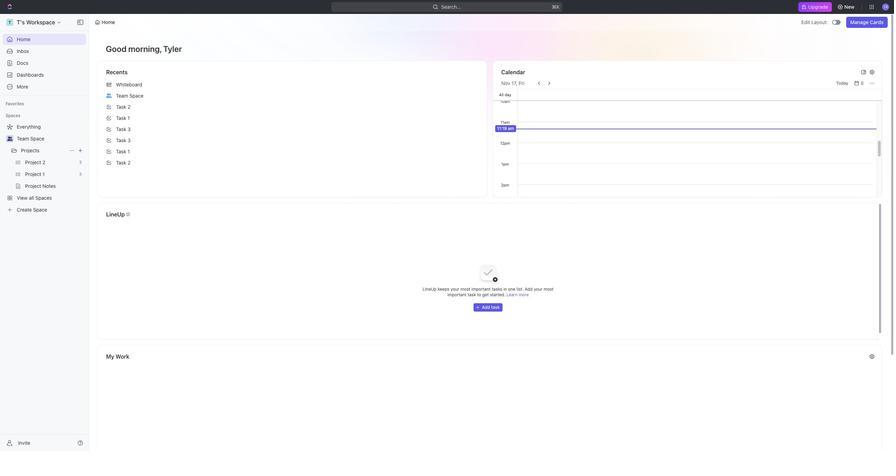 Task type: locate. For each thing, give the bounding box(es) containing it.
0 horizontal spatial your
[[451, 287, 459, 292]]

team space down whiteboard
[[116, 93, 143, 99]]

0 horizontal spatial add
[[482, 305, 490, 310]]

task 2
[[116, 104, 130, 110]]

manage cards
[[850, 19, 884, 25]]

add inside button
[[482, 305, 490, 310]]

team
[[116, 93, 128, 99], [17, 136, 29, 142]]

task 3 link down task 1 link
[[103, 135, 481, 146]]

add
[[525, 287, 533, 292], [482, 305, 490, 310]]

3 right project 2 link
[[79, 160, 82, 165]]

create space
[[17, 207, 47, 213]]

0 vertical spatial team
[[116, 93, 128, 99]]

important up to
[[471, 287, 491, 292]]

project up view all spaces
[[25, 183, 41, 189]]

1 vertical spatial 1
[[128, 149, 130, 155]]

user group image
[[106, 94, 112, 98]]

tree containing everything
[[3, 122, 86, 216]]

‎task up ‎task 2
[[116, 149, 126, 155]]

get
[[482, 293, 489, 298]]

most right keeps
[[460, 287, 470, 292]]

1 up the project notes
[[42, 171, 45, 177]]

17,
[[512, 80, 517, 86]]

home up inbox
[[17, 36, 30, 42]]

0 vertical spatial spaces
[[6, 113, 20, 118]]

t's workspace
[[17, 19, 55, 25]]

add task
[[482, 305, 500, 310]]

space
[[129, 93, 143, 99], [30, 136, 44, 142], [33, 207, 47, 213]]

new
[[844, 4, 855, 10]]

good
[[106, 44, 126, 54]]

your right keeps
[[451, 287, 459, 292]]

task up ‎task 1
[[116, 138, 126, 144]]

project
[[25, 160, 41, 166], [25, 171, 41, 177], [25, 183, 41, 189]]

add down get
[[482, 305, 490, 310]]

most right list.
[[544, 287, 554, 292]]

3 down the task 1
[[128, 126, 131, 132]]

1 horizontal spatial team space link
[[103, 90, 481, 102]]

t's workspace, , element
[[6, 19, 13, 26]]

1 vertical spatial team space
[[17, 136, 44, 142]]

task inside lineup keeps your most important tasks in one list. add your most important task to get started.
[[468, 293, 476, 298]]

2 most from the left
[[544, 287, 554, 292]]

2 inside tree
[[42, 160, 45, 166]]

project for project 2
[[25, 160, 41, 166]]

0 horizontal spatial task
[[468, 293, 476, 298]]

task 3 link up ‎task 1 link
[[103, 124, 481, 135]]

1 vertical spatial home
[[17, 36, 30, 42]]

1 vertical spatial team space link
[[17, 133, 85, 145]]

tree
[[3, 122, 86, 216]]

2 down projects link
[[42, 160, 45, 166]]

space down the everything link
[[30, 136, 44, 142]]

2 ‎task from the top
[[116, 160, 126, 166]]

1 vertical spatial add
[[482, 305, 490, 310]]

2 task from the top
[[116, 115, 126, 121]]

t's
[[17, 19, 25, 25]]

1 horizontal spatial lineup
[[423, 287, 437, 292]]

search...
[[441, 4, 461, 10]]

2 down ‎task 1
[[128, 160, 130, 166]]

3 project from the top
[[25, 183, 41, 189]]

team space up projects
[[17, 136, 44, 142]]

2
[[128, 104, 130, 110], [42, 160, 45, 166], [128, 160, 130, 166]]

task 3 for first the task 3 link from the bottom
[[116, 138, 131, 144]]

1 horizontal spatial important
[[471, 287, 491, 292]]

0 vertical spatial lineup
[[106, 212, 125, 218]]

1 horizontal spatial task
[[491, 305, 500, 310]]

0 horizontal spatial most
[[460, 287, 470, 292]]

1 vertical spatial spaces
[[35, 195, 52, 201]]

1 project from the top
[[25, 160, 41, 166]]

team space link up projects link
[[17, 133, 85, 145]]

0 horizontal spatial home
[[17, 36, 30, 42]]

tb button
[[880, 1, 891, 13]]

0 horizontal spatial team
[[17, 136, 29, 142]]

0 vertical spatial 1
[[128, 115, 130, 121]]

1 task from the top
[[116, 104, 126, 110]]

0 horizontal spatial lineup
[[106, 212, 125, 218]]

favorites
[[6, 101, 24, 107]]

task
[[116, 104, 126, 110], [116, 115, 126, 121], [116, 126, 126, 132], [116, 138, 126, 144]]

1 inside tree
[[42, 171, 45, 177]]

add up more
[[525, 287, 533, 292]]

add inside lineup keeps your most important tasks in one list. add your most important task to get started.
[[525, 287, 533, 292]]

team space link
[[103, 90, 481, 102], [17, 133, 85, 145]]

space down whiteboard
[[129, 93, 143, 99]]

project 2 link
[[25, 157, 76, 168]]

project down project 2
[[25, 171, 41, 177]]

lineup for lineup
[[106, 212, 125, 218]]

0 vertical spatial team space
[[116, 93, 143, 99]]

today
[[836, 81, 848, 86]]

2 vertical spatial space
[[33, 207, 47, 213]]

task 3 down the task 1
[[116, 126, 131, 132]]

team inside tree
[[17, 136, 29, 142]]

home inside 'sidebar' navigation
[[17, 36, 30, 42]]

task 3 up ‎task 1
[[116, 138, 131, 144]]

team space link up task 1 link
[[103, 90, 481, 102]]

1 most from the left
[[460, 287, 470, 292]]

2 task 3 link from the top
[[103, 135, 481, 146]]

team right user group icon
[[17, 136, 29, 142]]

1 for project 1
[[42, 171, 45, 177]]

task left to
[[468, 293, 476, 298]]

0 vertical spatial team space link
[[103, 90, 481, 102]]

1 vertical spatial task
[[491, 305, 500, 310]]

home link
[[3, 34, 86, 45]]

team up 'task 2'
[[116, 93, 128, 99]]

0 vertical spatial home
[[102, 19, 115, 25]]

3 up ‎task 1
[[128, 138, 131, 144]]

1 horizontal spatial home
[[102, 19, 115, 25]]

2 task 3 from the top
[[116, 138, 131, 144]]

spaces down favorites button at the left top
[[6, 113, 20, 118]]

spaces up create space link
[[35, 195, 52, 201]]

1 horizontal spatial add
[[525, 287, 533, 292]]

task up the task 1
[[116, 104, 126, 110]]

project up project 1
[[25, 160, 41, 166]]

12pm
[[500, 141, 510, 146]]

whiteboard
[[116, 82, 142, 88]]

learn more
[[506, 293, 529, 298]]

task 2 link
[[103, 102, 481, 113]]

‎task
[[116, 149, 126, 155], [116, 160, 126, 166]]

everything
[[17, 124, 41, 130]]

0 vertical spatial task 3
[[116, 126, 131, 132]]

lineup for lineup keeps your most important tasks in one list. add your most important task to get started.
[[423, 287, 437, 292]]

3 task from the top
[[116, 126, 126, 132]]

1 vertical spatial project
[[25, 171, 41, 177]]

fri
[[519, 80, 524, 86]]

2 up the task 1
[[128, 104, 130, 110]]

‎task down ‎task 1
[[116, 160, 126, 166]]

1 horizontal spatial your
[[534, 287, 543, 292]]

edit
[[801, 19, 810, 25]]

cards
[[870, 19, 884, 25]]

task 3
[[116, 126, 131, 132], [116, 138, 131, 144]]

task down the task 1
[[116, 126, 126, 132]]

2 project from the top
[[25, 171, 41, 177]]

0 vertical spatial project
[[25, 160, 41, 166]]

task down started.
[[491, 305, 500, 310]]

task 3 link
[[103, 124, 481, 135], [103, 135, 481, 146]]

am
[[508, 126, 514, 131]]

0 vertical spatial ‎task
[[116, 149, 126, 155]]

1 task 3 from the top
[[116, 126, 131, 132]]

1 vertical spatial ‎task
[[116, 160, 126, 166]]

0 vertical spatial add
[[525, 287, 533, 292]]

tyler
[[163, 44, 182, 54]]

all day
[[499, 92, 511, 97]]

0 button
[[852, 79, 866, 88]]

lineup
[[106, 212, 125, 218], [423, 287, 437, 292]]

1 down 'task 2'
[[128, 115, 130, 121]]

sidebar navigation
[[0, 14, 90, 452]]

user group image
[[7, 137, 12, 141]]

2 vertical spatial project
[[25, 183, 41, 189]]

task for first the task 3 link from the top
[[116, 126, 126, 132]]

edit layout:
[[801, 19, 828, 25]]

manage
[[850, 19, 869, 25]]

1 up ‎task 2
[[128, 149, 130, 155]]

lineup inside lineup keeps your most important tasks in one list. add your most important task to get started.
[[423, 287, 437, 292]]

important down keeps
[[447, 293, 467, 298]]

1 vertical spatial team
[[17, 136, 29, 142]]

0 horizontal spatial team space
[[17, 136, 44, 142]]

space down the view all spaces link at the left top
[[33, 207, 47, 213]]

everything link
[[3, 122, 85, 133]]

‎task for ‎task 2
[[116, 160, 126, 166]]

project 1
[[25, 171, 45, 177]]

‎task 2 link
[[103, 158, 481, 169]]

task down 'task 2'
[[116, 115, 126, 121]]

1 horizontal spatial spaces
[[35, 195, 52, 201]]

one
[[508, 287, 515, 292]]

1
[[128, 115, 130, 121], [128, 149, 130, 155], [42, 171, 45, 177]]

add task button
[[474, 304, 503, 312]]

1 vertical spatial lineup
[[423, 287, 437, 292]]

1 horizontal spatial most
[[544, 287, 554, 292]]

0 vertical spatial task
[[468, 293, 476, 298]]

your right list.
[[534, 287, 543, 292]]

upgrade link
[[798, 2, 832, 12]]

0 vertical spatial important
[[471, 287, 491, 292]]

home up good
[[102, 19, 115, 25]]

2 vertical spatial 1
[[42, 171, 45, 177]]

1 vertical spatial task 3
[[116, 138, 131, 144]]

4 task from the top
[[116, 138, 126, 144]]

team space
[[116, 93, 143, 99], [17, 136, 44, 142]]

1 ‎task from the top
[[116, 149, 126, 155]]

tree inside 'sidebar' navigation
[[3, 122, 86, 216]]

0 horizontal spatial important
[[447, 293, 467, 298]]



Task type: vqa. For each thing, say whether or not it's contained in the screenshot.
user group icon to the top
no



Task type: describe. For each thing, give the bounding box(es) containing it.
view all spaces
[[17, 195, 52, 201]]

day
[[505, 92, 511, 97]]

work
[[116, 354, 129, 360]]

task for the 'task 2' link
[[116, 104, 126, 110]]

inbox link
[[3, 46, 86, 57]]

nov
[[501, 80, 510, 86]]

docs link
[[3, 58, 86, 69]]

1 vertical spatial space
[[30, 136, 44, 142]]

whiteboard link
[[103, 79, 481, 90]]

2 your from the left
[[534, 287, 543, 292]]

all
[[29, 195, 34, 201]]

to
[[477, 293, 481, 298]]

invite
[[18, 441, 30, 447]]

1 horizontal spatial team space
[[116, 93, 143, 99]]

more
[[519, 293, 529, 298]]

2 for task 2
[[128, 104, 130, 110]]

11:19 am
[[497, 126, 514, 131]]

11am
[[501, 120, 510, 125]]

started.
[[490, 293, 505, 298]]

project for project 1
[[25, 171, 41, 177]]

⌘k
[[552, 4, 560, 10]]

1pm
[[501, 162, 509, 167]]

1 for task 1
[[128, 115, 130, 121]]

tb
[[883, 5, 888, 9]]

team space inside tree
[[17, 136, 44, 142]]

task inside button
[[491, 305, 500, 310]]

project for project notes
[[25, 183, 41, 189]]

task for first the task 3 link from the bottom
[[116, 138, 126, 144]]

1 for ‎task 1
[[128, 149, 130, 155]]

inbox
[[17, 48, 29, 54]]

create space link
[[3, 205, 85, 216]]

nov 17, fri button
[[501, 80, 524, 86]]

project notes
[[25, 183, 56, 189]]

morning,
[[128, 44, 161, 54]]

add task button
[[474, 304, 503, 312]]

recents
[[106, 69, 128, 75]]

in
[[503, 287, 507, 292]]

project 1 link
[[25, 169, 76, 180]]

1 horizontal spatial team
[[116, 93, 128, 99]]

view
[[17, 195, 28, 201]]

2pm
[[501, 183, 509, 188]]

3 up project notes link
[[79, 172, 82, 177]]

task 1 link
[[103, 113, 481, 124]]

learn
[[506, 293, 518, 298]]

layout:
[[811, 19, 828, 25]]

calendar
[[501, 69, 525, 75]]

t
[[8, 20, 11, 25]]

workspace
[[26, 19, 55, 25]]

task 1
[[116, 115, 130, 121]]

list.
[[517, 287, 524, 292]]

project 2
[[25, 160, 45, 166]]

10am
[[500, 99, 510, 104]]

dashboards
[[17, 72, 44, 78]]

2 for project 2
[[42, 160, 45, 166]]

lineup keeps your most important tasks in one list. add your most important task to get started.
[[423, 287, 554, 298]]

projects link
[[21, 145, 66, 156]]

learn more link
[[506, 293, 529, 298]]

dashboards link
[[3, 69, 86, 81]]

good morning, tyler
[[106, 44, 182, 54]]

keeps
[[438, 287, 449, 292]]

tasks
[[492, 287, 502, 292]]

‎task 1 link
[[103, 146, 481, 158]]

‎task 1
[[116, 149, 130, 155]]

1 your from the left
[[451, 287, 459, 292]]

0
[[861, 81, 864, 86]]

my
[[106, 354, 114, 360]]

notes
[[42, 183, 56, 189]]

upgrade
[[808, 4, 828, 10]]

task for task 1 link
[[116, 115, 126, 121]]

2 for ‎task 2
[[128, 160, 130, 166]]

projects
[[21, 148, 39, 154]]

task 3 for first the task 3 link from the top
[[116, 126, 131, 132]]

favorites button
[[3, 100, 27, 108]]

1 task 3 link from the top
[[103, 124, 481, 135]]

more button
[[3, 81, 86, 93]]

project notes link
[[25, 181, 85, 192]]

new button
[[835, 1, 859, 13]]

more
[[17, 84, 28, 90]]

today button
[[833, 79, 851, 88]]

nov 17, fri
[[501, 80, 524, 86]]

create
[[17, 207, 32, 213]]

‎task for ‎task 1
[[116, 149, 126, 155]]

1 vertical spatial important
[[447, 293, 467, 298]]

11:19
[[497, 126, 507, 131]]

‎task 2
[[116, 160, 130, 166]]

manage cards button
[[846, 17, 888, 28]]

0 horizontal spatial spaces
[[6, 113, 20, 118]]

view all spaces link
[[3, 193, 85, 204]]

all
[[499, 92, 504, 97]]

0 horizontal spatial team space link
[[17, 133, 85, 145]]

docs
[[17, 60, 28, 66]]

0 vertical spatial space
[[129, 93, 143, 99]]



